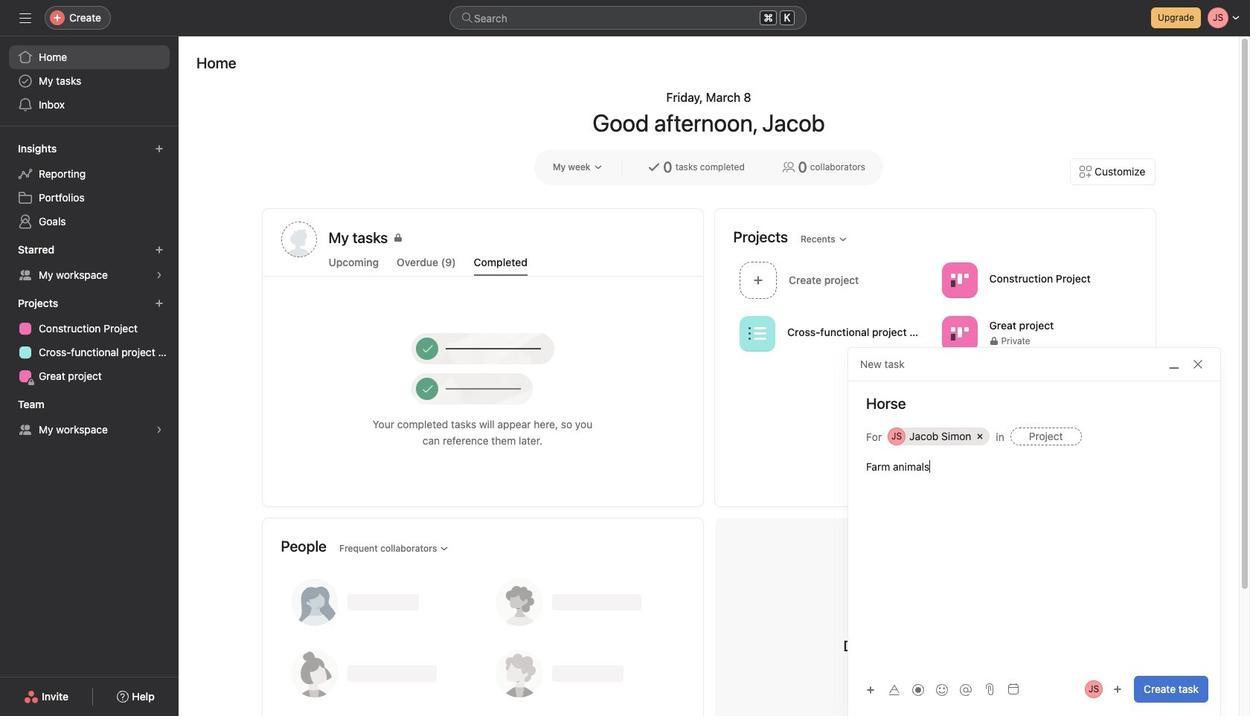 Task type: describe. For each thing, give the bounding box(es) containing it.
board image
[[951, 271, 968, 289]]

close image
[[1193, 359, 1204, 371]]

add profile photo image
[[281, 222, 317, 258]]

see details, my workspace image for teams element
[[155, 426, 164, 435]]

Search tasks, projects, and more text field
[[450, 6, 807, 30]]

add or remove collaborators from this task image
[[1114, 686, 1123, 695]]

insert an object image
[[866, 686, 875, 695]]

list image
[[748, 325, 766, 343]]

see details, my workspace image for starred element
[[155, 271, 164, 280]]

new insights image
[[155, 144, 164, 153]]

record a video image
[[913, 684, 925, 696]]

starred element
[[0, 237, 179, 290]]

projects element
[[0, 290, 179, 392]]



Task type: vqa. For each thing, say whether or not it's contained in the screenshot.
"toolbar"
yes



Task type: locate. For each thing, give the bounding box(es) containing it.
add items to starred image
[[155, 246, 164, 255]]

board image
[[951, 325, 968, 343]]

2 see details, my workspace image from the top
[[155, 426, 164, 435]]

see details, my workspace image inside teams element
[[155, 426, 164, 435]]

0 vertical spatial see details, my workspace image
[[155, 271, 164, 280]]

formatting image
[[889, 684, 901, 696]]

teams element
[[0, 392, 179, 445]]

1 see details, my workspace image from the top
[[155, 271, 164, 280]]

insights element
[[0, 135, 179, 237]]

dialog
[[849, 348, 1221, 717]]

emoji image
[[936, 684, 948, 696]]

minimize image
[[1169, 359, 1181, 371]]

at mention image
[[960, 684, 972, 696]]

global element
[[0, 36, 179, 126]]

None field
[[450, 6, 807, 30]]

Task name text field
[[849, 394, 1221, 415]]

see details, my workspace image
[[155, 271, 164, 280], [155, 426, 164, 435]]

attach a file or paste an image image
[[984, 684, 996, 696]]

1 vertical spatial see details, my workspace image
[[155, 426, 164, 435]]

select due date image
[[1008, 684, 1020, 696]]

new project or portfolio image
[[155, 299, 164, 308]]

toolbar
[[861, 679, 980, 701]]

hide sidebar image
[[19, 12, 31, 24]]



